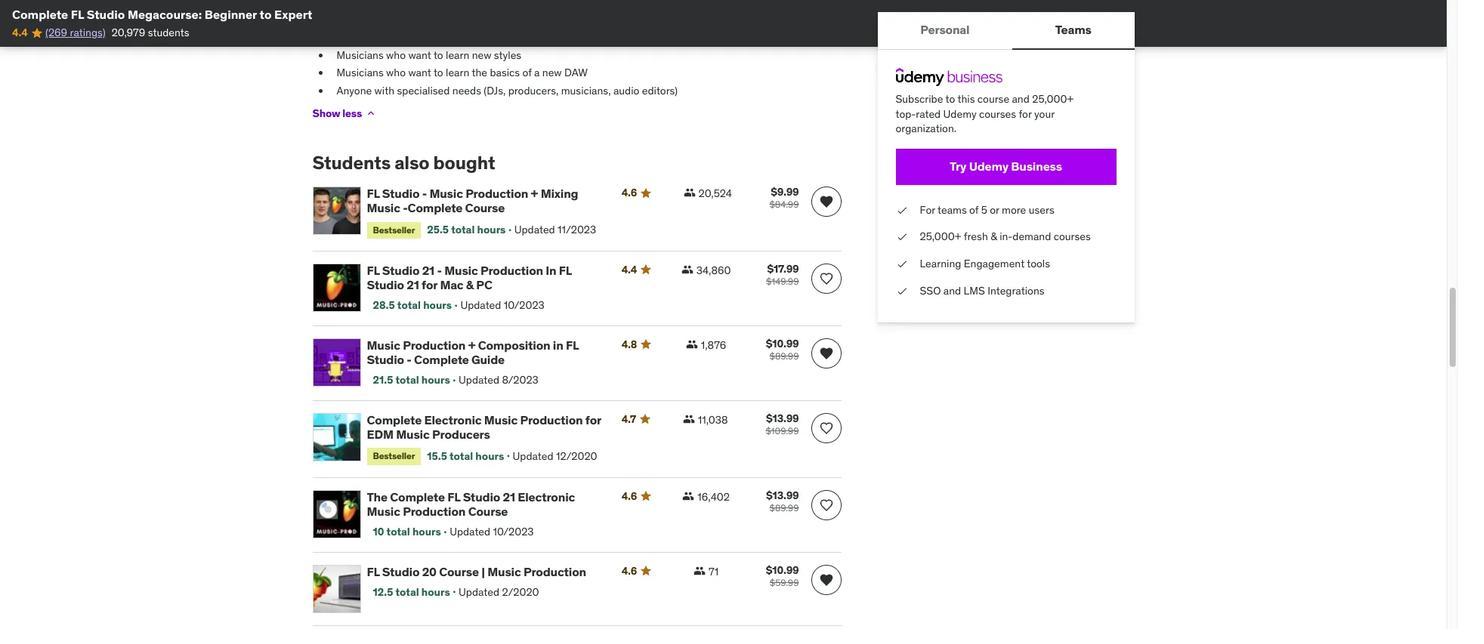 Task type: locate. For each thing, give the bounding box(es) containing it.
2 wishlist image from the top
[[819, 346, 834, 361]]

fl right 'in'
[[566, 338, 579, 353]]

1 horizontal spatial 25,000+
[[1032, 92, 1074, 106]]

0 vertical spatial +
[[531, 186, 538, 201]]

& left the pc
[[466, 277, 474, 293]]

hours
[[477, 223, 506, 236], [423, 299, 452, 312], [421, 373, 450, 387], [476, 449, 504, 463], [413, 525, 441, 539], [421, 585, 450, 599]]

music up 10
[[367, 504, 400, 519]]

1 wishlist image from the top
[[819, 194, 834, 209]]

2 vertical spatial course
[[439, 564, 479, 579]]

course up 25.5 total hours
[[465, 201, 505, 216]]

$89.99 up $13.99 $109.99
[[770, 351, 799, 362]]

courses right demand
[[1054, 230, 1091, 244]]

$13.99 $89.99
[[766, 489, 799, 514]]

teams
[[938, 203, 967, 217]]

editors)
[[642, 84, 678, 97]]

&
[[991, 230, 997, 244], [466, 277, 474, 293]]

complete up (269
[[12, 7, 68, 22]]

your
[[1034, 107, 1055, 121]]

musicians
[[337, 48, 384, 62], [337, 66, 384, 79]]

8/2023
[[502, 373, 539, 387]]

0 vertical spatial and
[[1012, 92, 1030, 106]]

updated 10/2023 down the complete fl studio 21 electronic music production course link
[[450, 525, 534, 539]]

2 who from the top
[[386, 66, 406, 79]]

1 vertical spatial 4.6
[[622, 489, 637, 503]]

15.5
[[427, 449, 447, 463]]

1 $10.99 from the top
[[766, 337, 799, 351]]

0 vertical spatial learn
[[446, 48, 470, 62]]

1 vertical spatial bestseller
[[373, 451, 415, 462]]

production left in
[[481, 263, 543, 278]]

$10.99 $89.99
[[766, 337, 799, 362]]

28.5 total hours
[[373, 299, 452, 312]]

$13.99 inside $13.99 $109.99
[[766, 412, 799, 425]]

the
[[367, 489, 388, 504]]

music down students also bought
[[367, 201, 400, 216]]

updated
[[514, 223, 555, 236], [460, 299, 501, 312], [459, 373, 499, 387], [513, 449, 554, 463], [450, 525, 491, 539], [459, 585, 499, 599]]

0 vertical spatial musicians
[[337, 48, 384, 62]]

hours down fl studio - music production + mixing music -complete course 'link'
[[477, 223, 506, 236]]

subscribe
[[896, 92, 943, 106]]

udemy down this
[[943, 107, 977, 121]]

studio up ratings)
[[87, 7, 125, 22]]

1 horizontal spatial electronic
[[518, 489, 575, 504]]

0 horizontal spatial +
[[468, 338, 476, 353]]

$9.99 $84.99
[[770, 185, 799, 210]]

courses down course
[[979, 107, 1016, 121]]

4.4
[[12, 26, 28, 40], [622, 263, 637, 277]]

updated 10/2023 down the pc
[[460, 299, 545, 312]]

1 $13.99 from the top
[[766, 412, 799, 425]]

1 vertical spatial updated 10/2023
[[450, 525, 534, 539]]

$89.99
[[770, 351, 799, 362], [770, 502, 799, 514]]

0 vertical spatial $13.99
[[766, 412, 799, 425]]

$149.99
[[766, 276, 799, 287]]

organization.
[[896, 122, 957, 135]]

xsmall image left 20,524
[[684, 187, 696, 199]]

xsmall image right less
[[365, 108, 377, 120]]

1 horizontal spatial 21
[[422, 263, 435, 278]]

updated down 'fl studio 20 course | music production'
[[459, 585, 499, 599]]

1 musicians from the top
[[337, 48, 384, 62]]

course left |
[[439, 564, 479, 579]]

xsmall image inside show less button
[[365, 108, 377, 120]]

0 horizontal spatial electronic
[[424, 412, 482, 428]]

xsmall image left learning at top
[[896, 257, 908, 272]]

total for fl
[[387, 525, 410, 539]]

$9.99
[[771, 185, 799, 199]]

2 wishlist image from the top
[[819, 572, 834, 588]]

electronic
[[424, 412, 482, 428], [518, 489, 575, 504]]

- down students also bought
[[403, 201, 408, 216]]

-
[[422, 186, 427, 201], [403, 201, 408, 216], [437, 263, 442, 278], [407, 352, 412, 367]]

total for +
[[396, 373, 419, 387]]

electronic inside complete electronic music production for edm music producers
[[424, 412, 482, 428]]

21 down 15.5 total hours
[[503, 489, 515, 504]]

updated down guide
[[459, 373, 499, 387]]

1 vertical spatial $13.99
[[766, 489, 799, 502]]

11,038
[[698, 413, 728, 427]]

the
[[472, 66, 487, 79]]

a
[[534, 66, 540, 79]]

0 vertical spatial want
[[408, 48, 431, 62]]

0 horizontal spatial &
[[466, 277, 474, 293]]

xsmall image left "fresh"
[[896, 230, 908, 245]]

3 wishlist image from the top
[[819, 421, 834, 436]]

|
[[481, 564, 485, 579]]

4.6 for fl studio 20 course | music production
[[622, 564, 637, 578]]

4 wishlist image from the top
[[819, 498, 834, 513]]

studio up "28.5" at the left
[[367, 277, 404, 293]]

wishlist image right $10.99 $89.99
[[819, 346, 834, 361]]

fl
[[71, 7, 84, 22], [367, 186, 380, 201], [367, 263, 380, 278], [559, 263, 572, 278], [566, 338, 579, 353], [448, 489, 460, 504], [367, 564, 380, 579]]

wishlist image
[[819, 194, 834, 209], [819, 346, 834, 361], [819, 421, 834, 436], [819, 498, 834, 513]]

studio inside the complete fl studio 21 electronic music production course
[[463, 489, 500, 504]]

1 learn from the top
[[446, 48, 470, 62]]

$89.99 up $10.99 $59.99
[[770, 502, 799, 514]]

$13.99 for complete electronic music production for edm music producers
[[766, 412, 799, 425]]

production inside the complete fl studio 21 electronic music production course
[[403, 504, 466, 519]]

1 vertical spatial &
[[466, 277, 474, 293]]

music down bought at the top of page
[[430, 186, 463, 201]]

fl down 15.5 total hours
[[448, 489, 460, 504]]

fl studio 21 - music production in fl studio 21 for mac & pc link
[[367, 263, 603, 293]]

$13.99
[[766, 412, 799, 425], [766, 489, 799, 502]]

to
[[260, 7, 272, 22], [434, 48, 443, 62], [434, 66, 443, 79], [946, 92, 955, 106]]

3 4.6 from the top
[[622, 564, 637, 578]]

xsmall image left 71
[[694, 565, 706, 577]]

10/2023 up composition
[[504, 299, 545, 312]]

0 vertical spatial $10.99
[[766, 337, 799, 351]]

4.4 left (269
[[12, 26, 28, 40]]

1 vertical spatial learn
[[446, 66, 470, 79]]

music up 21.5
[[367, 338, 400, 353]]

0 horizontal spatial and
[[944, 284, 961, 297]]

updated left 12/2020
[[513, 449, 554, 463]]

xsmall image for the complete fl studio 21 electronic music production course
[[683, 490, 695, 502]]

electronic inside the complete fl studio 21 electronic music production course
[[518, 489, 575, 504]]

2 bestseller from the top
[[373, 451, 415, 462]]

1 vertical spatial of
[[970, 203, 979, 217]]

& left in-
[[991, 230, 997, 244]]

updated for electronic
[[450, 525, 491, 539]]

2 horizontal spatial 21
[[503, 489, 515, 504]]

21 left the mac
[[422, 263, 435, 278]]

for teams of 5 or more users
[[920, 203, 1055, 217]]

4.6 for the complete fl studio 21 electronic music production course
[[622, 489, 637, 503]]

1 bestseller from the top
[[373, 224, 415, 235]]

1 vertical spatial 4.4
[[622, 263, 637, 277]]

+ inside the music production + composition in fl studio - complete guide
[[468, 338, 476, 353]]

new up the
[[472, 48, 492, 62]]

wishlist image right $84.99
[[819, 194, 834, 209]]

udemy inside try udemy business link
[[969, 159, 1009, 174]]

hours for composition
[[421, 373, 450, 387]]

2 vertical spatial for
[[586, 412, 601, 428]]

1 horizontal spatial +
[[531, 186, 538, 201]]

1 vertical spatial courses
[[1054, 230, 1091, 244]]

1 vertical spatial 10/2023
[[493, 525, 534, 539]]

1 horizontal spatial &
[[991, 230, 997, 244]]

10/2023 for electronic
[[493, 525, 534, 539]]

complete up 10 total hours
[[390, 489, 445, 504]]

25,000+ up learning at top
[[920, 230, 961, 244]]

complete inside "fl studio - music production + mixing music -complete course"
[[408, 201, 463, 216]]

xsmall image left 1,876
[[686, 338, 698, 351]]

updated down the pc
[[460, 299, 501, 312]]

0 vertical spatial udemy
[[943, 107, 977, 121]]

fl down students
[[367, 186, 380, 201]]

12/2020
[[556, 449, 597, 463]]

music down 25.5 total hours
[[444, 263, 478, 278]]

1 vertical spatial $10.99
[[766, 563, 799, 577]]

updated down the complete fl studio 21 electronic music production course
[[450, 525, 491, 539]]

musicians,
[[561, 84, 611, 97]]

1 vertical spatial electronic
[[518, 489, 575, 504]]

20
[[422, 564, 437, 579]]

xsmall image for 34,860
[[681, 264, 693, 276]]

10/2023 down the complete fl studio 21 electronic music production course link
[[493, 525, 534, 539]]

users
[[1029, 203, 1055, 217]]

$13.99 for the complete fl studio 21 electronic music production course
[[766, 489, 799, 502]]

hours down complete electronic music production for edm music producers link
[[476, 449, 504, 463]]

expert
[[274, 7, 312, 22]]

1 vertical spatial musicians
[[337, 66, 384, 79]]

wishlist image right $13.99 $89.99 on the right bottom
[[819, 498, 834, 513]]

2 4.6 from the top
[[622, 489, 637, 503]]

updated for music
[[459, 585, 499, 599]]

0 horizontal spatial of
[[523, 66, 532, 79]]

total for 21
[[397, 299, 421, 312]]

0 vertical spatial course
[[465, 201, 505, 216]]

music production + composition in fl studio - complete guide link
[[367, 338, 603, 367]]

complete up 25.5
[[408, 201, 463, 216]]

10/2023 for production
[[504, 299, 545, 312]]

composition
[[478, 338, 550, 353]]

in-
[[1000, 230, 1013, 244]]

specialised
[[397, 84, 450, 97]]

xsmall image for 1,876
[[686, 338, 698, 351]]

1 horizontal spatial 4.4
[[622, 263, 637, 277]]

and
[[1012, 92, 1030, 106], [944, 284, 961, 297]]

1 vertical spatial for
[[422, 277, 438, 293]]

0 horizontal spatial 25,000+
[[920, 230, 961, 244]]

of
[[523, 66, 532, 79], [970, 203, 979, 217]]

for left the mac
[[422, 277, 438, 293]]

styles
[[494, 48, 522, 62]]

1 wishlist image from the top
[[819, 271, 834, 286]]

0 horizontal spatial 4.4
[[12, 26, 28, 40]]

production up updated 12/2020
[[520, 412, 583, 428]]

daw
[[564, 66, 588, 79]]

2 vertical spatial 4.6
[[622, 564, 637, 578]]

in
[[553, 338, 563, 353]]

hours up 20
[[413, 525, 441, 539]]

bestseller
[[373, 224, 415, 235], [373, 451, 415, 462]]

0 horizontal spatial courses
[[979, 107, 1016, 121]]

the complete fl studio 21 electronic music production course link
[[367, 489, 603, 519]]

xsmall image
[[365, 108, 377, 120], [684, 187, 696, 199], [896, 203, 908, 218], [683, 413, 695, 425], [683, 490, 695, 502], [694, 565, 706, 577]]

xsmall image left 34,860
[[681, 264, 693, 276]]

wishlist image
[[819, 271, 834, 286], [819, 572, 834, 588]]

needs
[[452, 84, 481, 97]]

15.5 total hours
[[427, 449, 504, 463]]

production inside fl studio 21 - music production in fl studio 21 for mac & pc
[[481, 263, 543, 278]]

total down the producers
[[450, 449, 473, 463]]

1 4.6 from the top
[[622, 186, 637, 200]]

2 $13.99 from the top
[[766, 489, 799, 502]]

4.4 up 4.8
[[622, 263, 637, 277]]

25,000+ up your on the right of the page
[[1032, 92, 1074, 106]]

+ left composition
[[468, 338, 476, 353]]

try
[[950, 159, 967, 174]]

xsmall image for sso and lms integrations
[[896, 284, 908, 299]]

studio down students also bought
[[382, 186, 420, 201]]

complete inside complete electronic music production for edm music producers
[[367, 412, 422, 428]]

studio down 15.5 total hours
[[463, 489, 500, 504]]

21 up 28.5 total hours
[[407, 277, 419, 293]]

complete down 21.5
[[367, 412, 422, 428]]

audio
[[613, 84, 640, 97]]

1 vertical spatial +
[[468, 338, 476, 353]]

1 vertical spatial and
[[944, 284, 961, 297]]

0 vertical spatial $89.99
[[770, 351, 799, 362]]

$17.99
[[767, 262, 799, 276]]

for
[[1019, 107, 1032, 121], [422, 277, 438, 293], [586, 412, 601, 428]]

0 vertical spatial electronic
[[424, 412, 482, 428]]

producers
[[432, 427, 490, 442]]

xsmall image left 11,038
[[683, 413, 695, 425]]

1 vertical spatial course
[[468, 504, 508, 519]]

- down 25.5
[[437, 263, 442, 278]]

of inside musicians who want to learn new styles musicians who want to learn the basics of a new daw anyone with specialised needs (djs, producers, musicians, audio editors)
[[523, 66, 532, 79]]

hours down the music production + composition in fl studio - complete guide
[[421, 373, 450, 387]]

1 vertical spatial want
[[408, 66, 431, 79]]

learning engagement tools
[[920, 257, 1050, 270]]

production up 10 total hours
[[403, 504, 466, 519]]

hours down 20
[[421, 585, 450, 599]]

total right "28.5" at the left
[[397, 299, 421, 312]]

0 vertical spatial for
[[1019, 107, 1032, 121]]

1 vertical spatial udemy
[[969, 159, 1009, 174]]

0 vertical spatial updated 10/2023
[[460, 299, 545, 312]]

(269
[[45, 26, 67, 40]]

and right sso
[[944, 284, 961, 297]]

$89.99 inside $10.99 $89.99
[[770, 351, 799, 362]]

wishlist image for fl studio - music production + mixing music -complete course
[[819, 194, 834, 209]]

integrations
[[988, 284, 1045, 297]]

total
[[451, 223, 475, 236], [397, 299, 421, 312], [396, 373, 419, 387], [450, 449, 473, 463], [387, 525, 410, 539], [396, 585, 419, 599]]

hours for -
[[423, 299, 452, 312]]

fl inside the music production + composition in fl studio - complete guide
[[566, 338, 579, 353]]

tab list containing personal
[[878, 12, 1135, 50]]

course
[[465, 201, 505, 216], [468, 504, 508, 519], [439, 564, 479, 579]]

20,979
[[112, 26, 145, 40]]

2 $10.99 from the top
[[766, 563, 799, 577]]

and inside subscribe to this course and 25,000+ top‑rated udemy courses for your organization.
[[1012, 92, 1030, 106]]

1 horizontal spatial and
[[1012, 92, 1030, 106]]

0 vertical spatial &
[[991, 230, 997, 244]]

course
[[978, 92, 1010, 106]]

of left a
[[523, 66, 532, 79]]

4.6 for fl studio - music production + mixing music -complete course
[[622, 186, 637, 200]]

0 vertical spatial of
[[523, 66, 532, 79]]

0 vertical spatial wishlist image
[[819, 271, 834, 286]]

total right 21.5
[[396, 373, 419, 387]]

production up 21.5 total hours
[[403, 338, 466, 353]]

1 vertical spatial $89.99
[[770, 502, 799, 514]]

0 vertical spatial 4.6
[[622, 186, 637, 200]]

music
[[430, 186, 463, 201], [367, 201, 400, 216], [444, 263, 478, 278], [367, 338, 400, 353], [484, 412, 518, 428], [396, 427, 430, 442], [367, 504, 400, 519], [488, 564, 521, 579]]

xsmall image
[[896, 230, 908, 245], [896, 257, 908, 272], [681, 264, 693, 276], [896, 284, 908, 299], [686, 338, 698, 351]]

top‑rated
[[896, 107, 941, 121]]

tab list
[[878, 12, 1135, 50]]

0 horizontal spatial for
[[422, 277, 438, 293]]

udemy
[[943, 107, 977, 121], [969, 159, 1009, 174]]

total right 12.5
[[396, 585, 419, 599]]

12.5 total hours
[[373, 585, 450, 599]]

wishlist image right $149.99
[[819, 271, 834, 286]]

0 vertical spatial courses
[[979, 107, 1016, 121]]

+ left mixing
[[531, 186, 538, 201]]

electronic up 15.5 total hours
[[424, 412, 482, 428]]

0 vertical spatial 10/2023
[[504, 299, 545, 312]]

11/2023
[[558, 223, 596, 236]]

music inside the complete fl studio 21 electronic music production course
[[367, 504, 400, 519]]

total for 20
[[396, 585, 419, 599]]

music down updated 8/2023
[[484, 412, 518, 428]]

personal button
[[878, 12, 1013, 48]]

who
[[386, 48, 406, 62], [386, 66, 406, 79]]

complete inside the complete fl studio 21 electronic music production course
[[390, 489, 445, 504]]

music up '15.5' at left
[[396, 427, 430, 442]]

& inside fl studio 21 - music production in fl studio 21 for mac & pc
[[466, 277, 474, 293]]

bestseller down edm on the left bottom of page
[[373, 451, 415, 462]]

0 vertical spatial who
[[386, 48, 406, 62]]

1 vertical spatial wishlist image
[[819, 572, 834, 588]]

complete up 21.5 total hours
[[414, 352, 469, 367]]

total right 10
[[387, 525, 410, 539]]

0 vertical spatial 25,000+
[[1032, 92, 1074, 106]]

1 horizontal spatial for
[[586, 412, 601, 428]]

wishlist image for fl studio 20 course | music production
[[819, 572, 834, 588]]

studio up 21.5
[[367, 352, 404, 367]]

0 vertical spatial 4.4
[[12, 26, 28, 40]]

- inside fl studio 21 - music production in fl studio 21 for mac & pc
[[437, 263, 442, 278]]

wishlist image right $59.99
[[819, 572, 834, 588]]

updated 10/2023 for music
[[460, 299, 545, 312]]

1 vertical spatial who
[[386, 66, 406, 79]]

show
[[312, 107, 340, 120]]

2 horizontal spatial for
[[1019, 107, 1032, 121]]

1 vertical spatial new
[[542, 66, 562, 79]]

$10.99 down $149.99
[[766, 337, 799, 351]]

1 $89.99 from the top
[[770, 351, 799, 362]]

to inside subscribe to this course and 25,000+ top‑rated udemy courses for your organization.
[[946, 92, 955, 106]]

wishlist image right $109.99
[[819, 421, 834, 436]]

hours for course
[[421, 585, 450, 599]]

0 vertical spatial bestseller
[[373, 224, 415, 235]]

2 $89.99 from the top
[[770, 502, 799, 514]]

21.5 total hours
[[373, 373, 450, 387]]

course down 15.5 total hours
[[468, 504, 508, 519]]

$10.99 for fl studio 20 course | music production
[[766, 563, 799, 577]]

studio up 28.5 total hours
[[382, 263, 420, 278]]

music inside fl studio 21 - music production in fl studio 21 for mac & pc
[[444, 263, 478, 278]]

udemy right try
[[969, 159, 1009, 174]]

subscribe to this course and 25,000+ top‑rated udemy courses for your organization.
[[896, 92, 1074, 135]]

hours down the mac
[[423, 299, 452, 312]]

learning
[[920, 257, 961, 270]]

0 vertical spatial new
[[472, 48, 492, 62]]

for left your on the right of the page
[[1019, 107, 1032, 121]]

25.5
[[427, 223, 449, 236]]

12.5
[[373, 585, 393, 599]]

$13.99 down $109.99
[[766, 489, 799, 502]]

$89.99 inside $13.99 $89.99
[[770, 502, 799, 514]]



Task type: vqa. For each thing, say whether or not it's contained in the screenshot.


Task type: describe. For each thing, give the bounding box(es) containing it.
fl studio - music production + mixing music -complete course
[[367, 186, 578, 216]]

less
[[342, 107, 362, 120]]

71
[[709, 565, 719, 579]]

the complete fl studio 21 electronic music production course
[[367, 489, 575, 519]]

hours for studio
[[413, 525, 441, 539]]

wishlist image for the complete fl studio 21 electronic music production course
[[819, 498, 834, 513]]

bestseller for complete electronic music production for edm music producers
[[373, 451, 415, 462]]

personal
[[921, 22, 970, 37]]

with
[[374, 84, 395, 97]]

10
[[373, 525, 384, 539]]

teams
[[1055, 22, 1092, 37]]

complete electronic music production for edm music producers
[[367, 412, 601, 442]]

music production + composition in fl studio - complete guide
[[367, 338, 579, 367]]

fl up "28.5" at the left
[[367, 263, 380, 278]]

fl up 12.5
[[367, 564, 380, 579]]

(djs,
[[484, 84, 506, 97]]

updated 8/2023
[[459, 373, 539, 387]]

- inside the music production + composition in fl studio - complete guide
[[407, 352, 412, 367]]

2 want from the top
[[408, 66, 431, 79]]

engagement
[[964, 257, 1025, 270]]

1 horizontal spatial new
[[542, 66, 562, 79]]

edm
[[367, 427, 394, 442]]

course inside "fl studio - music production + mixing music -complete course"
[[465, 201, 505, 216]]

1,876
[[701, 338, 726, 352]]

$89.99 for electronic
[[770, 502, 799, 514]]

xsmall image for 25,000+ fresh & in-demand courses
[[896, 230, 908, 245]]

xsmall image for learning engagement tools
[[896, 257, 908, 272]]

fl right in
[[559, 263, 572, 278]]

21.5
[[373, 373, 393, 387]]

business
[[1011, 159, 1062, 174]]

16,402
[[698, 490, 730, 504]]

complete inside the music production + composition in fl studio - complete guide
[[414, 352, 469, 367]]

updated for production
[[460, 299, 501, 312]]

for inside complete electronic music production for edm music producers
[[586, 412, 601, 428]]

students also bought
[[312, 151, 495, 175]]

try udemy business link
[[896, 149, 1116, 185]]

10 total hours
[[373, 525, 441, 539]]

production inside "fl studio - music production + mixing music -complete course"
[[466, 186, 528, 201]]

updated 11/2023
[[514, 223, 596, 236]]

wishlist image for complete electronic music production for edm music producers
[[819, 421, 834, 436]]

25,000+ inside subscribe to this course and 25,000+ top‑rated udemy courses for your organization.
[[1032, 92, 1074, 106]]

- down also
[[422, 186, 427, 201]]

xsmall image for fl studio 20 course | music production
[[694, 565, 706, 577]]

21 inside the complete fl studio 21 electronic music production course
[[503, 489, 515, 504]]

4.8
[[622, 338, 637, 351]]

lms
[[964, 284, 985, 297]]

complete electronic music production for edm music producers link
[[367, 412, 603, 442]]

sso
[[920, 284, 941, 297]]

fl studio 20 course | music production link
[[367, 564, 603, 579]]

34,860
[[696, 264, 731, 277]]

+ inside "fl studio - music production + mixing music -complete course"
[[531, 186, 538, 201]]

music inside the music production + composition in fl studio - complete guide
[[367, 338, 400, 353]]

fresh
[[964, 230, 988, 244]]

total right 25.5
[[451, 223, 475, 236]]

updated left 11/2023
[[514, 223, 555, 236]]

2 learn from the top
[[446, 66, 470, 79]]

this
[[958, 92, 975, 106]]

$109.99
[[766, 425, 799, 437]]

courses inside subscribe to this course and 25,000+ top‑rated udemy courses for your organization.
[[979, 107, 1016, 121]]

studio inside "fl studio - music production + mixing music -complete course"
[[382, 186, 420, 201]]

xsmall image for complete electronic music production for edm music producers
[[683, 413, 695, 425]]

udemy inside subscribe to this course and 25,000+ top‑rated udemy courses for your organization.
[[943, 107, 977, 121]]

in
[[546, 263, 556, 278]]

0 horizontal spatial new
[[472, 48, 492, 62]]

5
[[981, 203, 987, 217]]

xsmall image for fl studio - music production + mixing music -complete course
[[684, 187, 696, 199]]

2 musicians from the top
[[337, 66, 384, 79]]

$13.99 $109.99
[[766, 412, 799, 437]]

1 who from the top
[[386, 48, 406, 62]]

udemy business image
[[896, 68, 1002, 86]]

or
[[990, 203, 999, 217]]

0 horizontal spatial 21
[[407, 277, 419, 293]]

demand
[[1013, 230, 1051, 244]]

bought
[[433, 151, 495, 175]]

wishlist image for music production + composition in fl studio - complete guide
[[819, 346, 834, 361]]

1 horizontal spatial of
[[970, 203, 979, 217]]

1 horizontal spatial courses
[[1054, 230, 1091, 244]]

$17.99 $149.99
[[766, 262, 799, 287]]

$89.99 for fl
[[770, 351, 799, 362]]

teams button
[[1013, 12, 1135, 48]]

25.5 total hours
[[427, 223, 506, 236]]

megacourse:
[[128, 7, 202, 22]]

fl studio 20 course | music production
[[367, 564, 586, 579]]

anyone
[[337, 84, 372, 97]]

wishlist image for fl studio 21 - music production in fl studio 21 for mac & pc
[[819, 271, 834, 286]]

1 want from the top
[[408, 48, 431, 62]]

also
[[395, 151, 430, 175]]

pc
[[476, 277, 493, 293]]

25,000+ fresh & in-demand courses
[[920, 230, 1091, 244]]

music right |
[[488, 564, 521, 579]]

fl inside the complete fl studio 21 electronic music production course
[[448, 489, 460, 504]]

fl up (269 ratings)
[[71, 7, 84, 22]]

producers,
[[508, 84, 559, 97]]

sso and lms integrations
[[920, 284, 1045, 297]]

2/2020
[[502, 585, 539, 599]]

for inside fl studio 21 - music production in fl studio 21 for mac & pc
[[422, 277, 438, 293]]

production up "2/2020"
[[524, 564, 586, 579]]

for
[[920, 203, 935, 217]]

ratings)
[[70, 26, 106, 40]]

for inside subscribe to this course and 25,000+ top‑rated udemy courses for your organization.
[[1019, 107, 1032, 121]]

$10.99 for music production + composition in fl studio - complete guide
[[766, 337, 799, 351]]

course inside the complete fl studio 21 electronic music production course
[[468, 504, 508, 519]]

$84.99
[[770, 199, 799, 210]]

bestseller for fl studio - music production + mixing music -complete course
[[373, 224, 415, 235]]

musicians who want to learn new styles musicians who want to learn the basics of a new daw anyone with specialised needs (djs, producers, musicians, audio editors)
[[337, 48, 678, 97]]

show less button
[[312, 99, 377, 129]]

students
[[148, 26, 189, 40]]

mac
[[440, 277, 464, 293]]

beginner
[[205, 7, 257, 22]]

studio inside the music production + composition in fl studio - complete guide
[[367, 352, 404, 367]]

updated 10/2023 for 21
[[450, 525, 534, 539]]

show less
[[312, 107, 362, 120]]

updated for fl
[[459, 373, 499, 387]]

tools
[[1027, 257, 1050, 270]]

guide
[[472, 352, 505, 367]]

xsmall image left for at right top
[[896, 203, 908, 218]]

1 vertical spatial 25,000+
[[920, 230, 961, 244]]

fl studio - music production + mixing music -complete course link
[[367, 186, 603, 216]]

28.5
[[373, 299, 395, 312]]

students
[[312, 151, 391, 175]]

studio up 12.5 total hours
[[382, 564, 420, 579]]

(269 ratings)
[[45, 26, 106, 40]]

4.7
[[622, 412, 636, 426]]

fl inside "fl studio - music production + mixing music -complete course"
[[367, 186, 380, 201]]

production inside complete electronic music production for edm music producers
[[520, 412, 583, 428]]

production inside the music production + composition in fl studio - complete guide
[[403, 338, 466, 353]]



